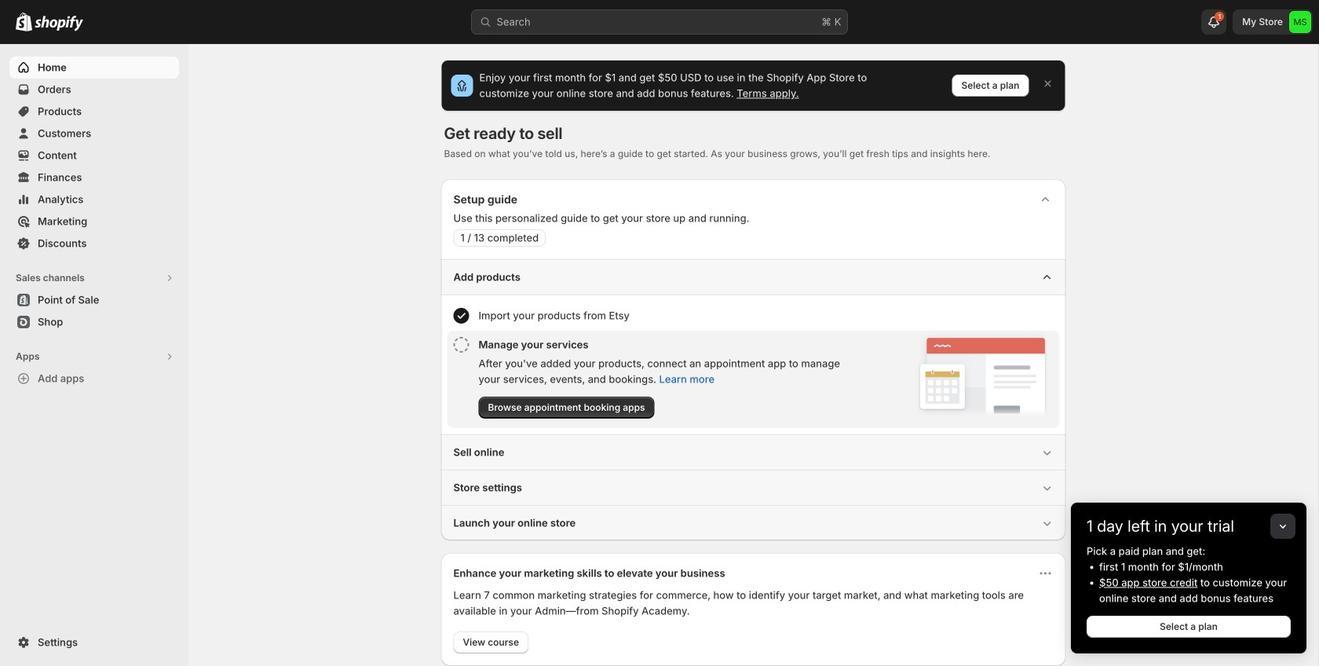 Task type: vqa. For each thing, say whether or not it's contained in the screenshot.
YYYY-MM-DD text field
no



Task type: locate. For each thing, give the bounding box(es) containing it.
setup guide region
[[441, 179, 1066, 541]]

my store image
[[1290, 11, 1312, 33]]

mark manage your services as done image
[[454, 337, 469, 353]]

mark import your products from etsy as not done image
[[454, 308, 469, 324]]

guide categories group
[[441, 259, 1066, 541]]

add products group
[[441, 259, 1066, 434]]

import your products from etsy group
[[447, 302, 1060, 330]]



Task type: describe. For each thing, give the bounding box(es) containing it.
manage your services group
[[447, 331, 1060, 428]]

shopify image
[[16, 12, 32, 31]]

shopify image
[[35, 16, 83, 31]]



